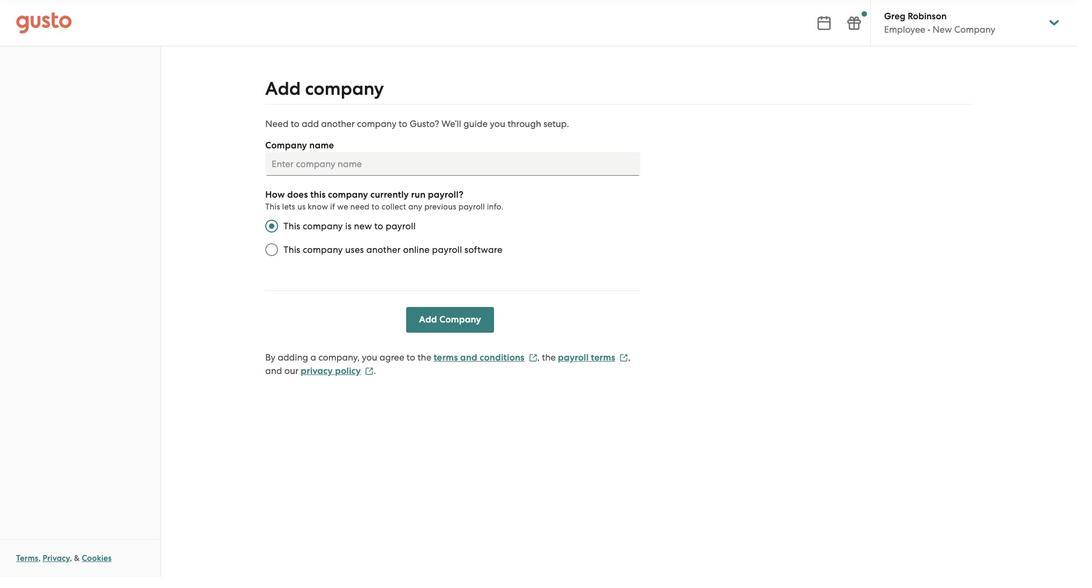 Task type: vqa. For each thing, say whether or not it's contained in the screenshot.
Payroll dropdown button
no



Task type: locate. For each thing, give the bounding box(es) containing it.
add inside 'button'
[[419, 314, 437, 326]]

company up terms and conditions at the bottom left
[[440, 314, 482, 326]]

, and our
[[265, 352, 631, 376]]

the left payroll terms
[[542, 352, 556, 363]]

add for add company
[[265, 78, 301, 100]]

greg robinson employee • new company
[[885, 11, 996, 35]]

to right need
[[372, 202, 380, 212]]

you up opens in a new tab icon
[[362, 352, 378, 363]]

company up add at top left
[[305, 78, 384, 100]]

1 vertical spatial another
[[367, 245, 401, 255]]

1 horizontal spatial company
[[440, 314, 482, 326]]

payroll
[[459, 202, 485, 212], [386, 221, 416, 232], [432, 245, 463, 255], [558, 352, 589, 364]]

0 horizontal spatial add
[[265, 78, 301, 100]]

guide
[[464, 119, 488, 129]]

0 horizontal spatial another
[[321, 119, 355, 129]]

, right the conditions
[[538, 352, 540, 363]]

and inside the , and our
[[265, 366, 282, 376]]

currently
[[371, 189, 409, 201]]

1 terms from the left
[[434, 352, 458, 364]]

another for company
[[321, 119, 355, 129]]

0 horizontal spatial company
[[265, 140, 307, 151]]

, inside the , and our
[[629, 352, 631, 363]]

1 horizontal spatial the
[[542, 352, 556, 363]]

opens in a new tab image inside 'terms and conditions' link
[[529, 354, 538, 362]]

&
[[74, 554, 80, 564]]

company left gusto?
[[357, 119, 397, 129]]

, the
[[538, 352, 556, 363]]

company inside how does this company currently run payroll? this lets us know if we need to collect any previous payroll info.
[[328, 189, 368, 201]]

this down how
[[265, 202, 280, 212]]

company left uses
[[303, 245, 343, 255]]

privacy
[[43, 554, 70, 564]]

payroll left info.
[[459, 202, 485, 212]]

0 vertical spatial add
[[265, 78, 301, 100]]

this
[[311, 189, 326, 201]]

company name
[[265, 140, 334, 151]]

terms link
[[16, 554, 38, 564]]

opens in a new tab image inside payroll terms link
[[620, 354, 629, 362]]

terms
[[434, 352, 458, 364], [591, 352, 616, 364]]

home image
[[16, 12, 72, 34]]

to
[[291, 119, 300, 129], [399, 119, 408, 129], [372, 202, 380, 212], [375, 221, 384, 232], [407, 352, 416, 363]]

1 vertical spatial you
[[362, 352, 378, 363]]

1 horizontal spatial you
[[490, 119, 506, 129]]

opens in a new tab image right payroll terms
[[620, 354, 629, 362]]

need to add another company to gusto? we'll guide you through setup.
[[265, 119, 570, 129]]

is
[[345, 221, 352, 232]]

company
[[305, 78, 384, 100], [357, 119, 397, 129], [328, 189, 368, 201], [303, 221, 343, 232], [303, 245, 343, 255]]

0 horizontal spatial opens in a new tab image
[[529, 354, 538, 362]]

2 opens in a new tab image from the left
[[620, 354, 629, 362]]

company down the need
[[265, 140, 307, 151]]

this inside how does this company currently run payroll? this lets us know if we need to collect any previous payroll info.
[[265, 202, 280, 212]]

robinson
[[908, 11, 947, 22]]

opens in a new tab image right the conditions
[[529, 354, 538, 362]]

setup.
[[544, 119, 570, 129]]

need
[[265, 119, 289, 129]]

company down know
[[303, 221, 343, 232]]

This company uses another online payroll software radio
[[260, 238, 284, 262]]

policy
[[335, 366, 361, 377]]

uses
[[345, 245, 364, 255]]

previous
[[425, 202, 457, 212]]

this down lets
[[284, 221, 301, 232]]

company inside add company 'button'
[[440, 314, 482, 326]]

opens in a new tab image
[[365, 367, 374, 376]]

0 vertical spatial this
[[265, 202, 280, 212]]

company
[[955, 24, 996, 35], [265, 140, 307, 151], [440, 314, 482, 326]]

add company button
[[407, 307, 494, 333]]

2 horizontal spatial company
[[955, 24, 996, 35]]

we'll
[[442, 119, 462, 129]]

terms , privacy , & cookies
[[16, 554, 112, 564]]

how
[[265, 189, 285, 201]]

adding
[[278, 352, 308, 363]]

company,
[[319, 352, 360, 363]]

payroll right , the
[[558, 352, 589, 364]]

the right agree
[[418, 352, 432, 363]]

add
[[265, 78, 301, 100], [419, 314, 437, 326]]

0 horizontal spatial terms
[[434, 352, 458, 364]]

, left privacy link
[[38, 554, 41, 564]]

1 horizontal spatial another
[[367, 245, 401, 255]]

0 horizontal spatial and
[[265, 366, 282, 376]]

and left the conditions
[[461, 352, 478, 364]]

2 vertical spatial company
[[440, 314, 482, 326]]

us
[[298, 202, 306, 212]]

1 opens in a new tab image from the left
[[529, 354, 538, 362]]

1 horizontal spatial and
[[461, 352, 478, 364]]

another up the name
[[321, 119, 355, 129]]

this down this company is new to payroll option
[[284, 245, 301, 255]]

conditions
[[480, 352, 525, 364]]

to right new
[[375, 221, 384, 232]]

1 horizontal spatial terms
[[591, 352, 616, 364]]

,
[[538, 352, 540, 363], [629, 352, 631, 363], [38, 554, 41, 564], [70, 554, 72, 564]]

the
[[418, 352, 432, 363], [542, 352, 556, 363]]

and
[[461, 352, 478, 364], [265, 366, 282, 376]]

software
[[465, 245, 503, 255]]

cookies button
[[82, 552, 112, 565]]

agree
[[380, 352, 405, 363]]

1 vertical spatial this
[[284, 221, 301, 232]]

add company
[[265, 78, 384, 100]]

need
[[351, 202, 370, 212]]

this for this company is new to payroll
[[284, 221, 301, 232]]

collect
[[382, 202, 407, 212]]

company for this company is new to payroll
[[303, 221, 343, 232]]

2 vertical spatial this
[[284, 245, 301, 255]]

0 vertical spatial and
[[461, 352, 478, 364]]

employee
[[885, 24, 926, 35]]

1 vertical spatial company
[[265, 140, 307, 151]]

you right guide
[[490, 119, 506, 129]]

1 vertical spatial add
[[419, 314, 437, 326]]

1 vertical spatial and
[[265, 366, 282, 376]]

another right uses
[[367, 245, 401, 255]]

0 vertical spatial company
[[955, 24, 996, 35]]

1 horizontal spatial opens in a new tab image
[[620, 354, 629, 362]]

new
[[933, 24, 953, 35]]

company right new at the right
[[955, 24, 996, 35]]

privacy link
[[43, 554, 70, 564]]

0 vertical spatial another
[[321, 119, 355, 129]]

1 horizontal spatial add
[[419, 314, 437, 326]]

and down the by
[[265, 366, 282, 376]]

privacy
[[301, 366, 333, 377]]

greg
[[885, 11, 906, 22]]

another
[[321, 119, 355, 129], [367, 245, 401, 255]]

payroll inside how does this company currently run payroll? this lets us know if we need to collect any previous payroll info.
[[459, 202, 485, 212]]

name
[[310, 140, 334, 151]]

, right payroll terms
[[629, 352, 631, 363]]

payroll terms link
[[558, 352, 629, 364]]

gusto navigation element
[[0, 46, 160, 89]]

any
[[409, 202, 423, 212]]

terms and conditions
[[434, 352, 525, 364]]

payroll terms
[[558, 352, 616, 364]]

, left &
[[70, 554, 72, 564]]

add up the need
[[265, 78, 301, 100]]

payroll down collect
[[386, 221, 416, 232]]

to left gusto?
[[399, 119, 408, 129]]

you
[[490, 119, 506, 129], [362, 352, 378, 363]]

opens in a new tab image
[[529, 354, 538, 362], [620, 354, 629, 362]]

a
[[311, 352, 316, 363]]

0 horizontal spatial the
[[418, 352, 432, 363]]

company up we
[[328, 189, 368, 201]]

.
[[374, 366, 376, 376]]

add up the , and our
[[419, 314, 437, 326]]

this
[[265, 202, 280, 212], [284, 221, 301, 232], [284, 245, 301, 255]]



Task type: describe. For each thing, give the bounding box(es) containing it.
privacy policy link
[[301, 366, 374, 377]]

this company uses another online payroll software
[[284, 245, 503, 255]]

company inside greg robinson employee • new company
[[955, 24, 996, 35]]

online
[[403, 245, 430, 255]]

add
[[302, 119, 319, 129]]

and for conditions
[[461, 352, 478, 364]]

0 horizontal spatial you
[[362, 352, 378, 363]]

terms and conditions link
[[434, 352, 538, 364]]

know
[[308, 202, 328, 212]]

gusto?
[[410, 119, 440, 129]]

run
[[411, 189, 426, 201]]

opens in a new tab image for terms and conditions
[[529, 354, 538, 362]]

company for add company
[[305, 78, 384, 100]]

another for online
[[367, 245, 401, 255]]

payroll?
[[428, 189, 464, 201]]

does
[[287, 189, 308, 201]]

info.
[[487, 202, 504, 212]]

this company is new to payroll
[[284, 221, 416, 232]]

company for this company uses another online payroll software
[[303, 245, 343, 255]]

opens in a new tab image for payroll terms
[[620, 354, 629, 362]]

through
[[508, 119, 542, 129]]

2 the from the left
[[542, 352, 556, 363]]

•
[[928, 24, 931, 35]]

to left add at top left
[[291, 119, 300, 129]]

to right agree
[[407, 352, 416, 363]]

cookies
[[82, 554, 112, 564]]

This company is new to payroll radio
[[260, 215, 284, 238]]

2 terms from the left
[[591, 352, 616, 364]]

we
[[337, 202, 348, 212]]

how does this company currently run payroll? this lets us know if we need to collect any previous payroll info.
[[265, 189, 504, 212]]

0 vertical spatial you
[[490, 119, 506, 129]]

new
[[354, 221, 372, 232]]

privacy policy
[[301, 366, 361, 377]]

by
[[265, 352, 276, 363]]

lets
[[282, 202, 296, 212]]

if
[[330, 202, 335, 212]]

our
[[285, 366, 299, 376]]

to inside how does this company currently run payroll? this lets us know if we need to collect any previous payroll info.
[[372, 202, 380, 212]]

1 the from the left
[[418, 352, 432, 363]]

this for this company uses another online payroll software
[[284, 245, 301, 255]]

and for our
[[265, 366, 282, 376]]

by adding a company, you agree to the
[[265, 352, 432, 363]]

add for add company
[[419, 314, 437, 326]]

payroll right online
[[432, 245, 463, 255]]

Company name field
[[265, 152, 641, 176]]

add company
[[419, 314, 482, 326]]

terms
[[16, 554, 38, 564]]



